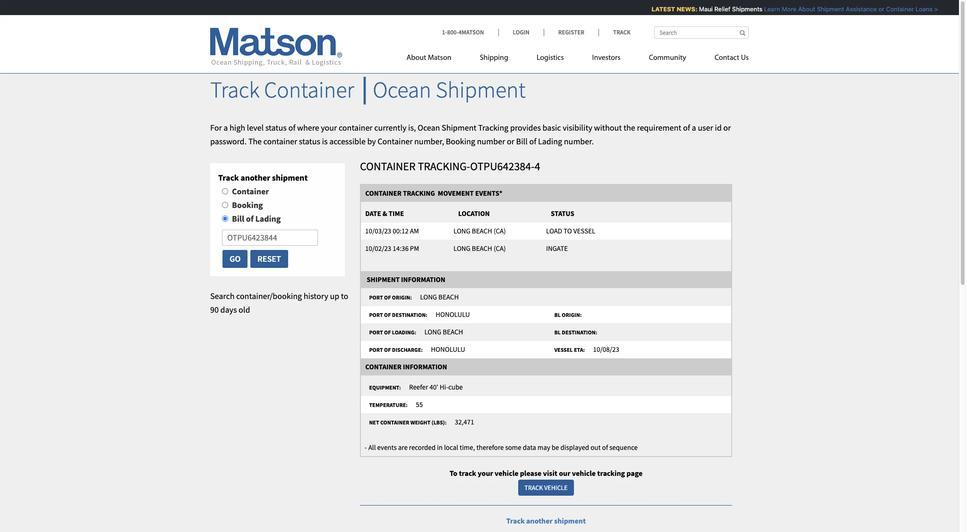 Task type: describe. For each thing, give the bounding box(es) containing it.
weight
[[410, 420, 431, 427]]

bl destination:
[[551, 329, 601, 337]]

vessel
[[554, 347, 573, 354]]

logistics
[[537, 54, 564, 62]]

shipment down shipping link
[[436, 76, 526, 104]]

date
[[365, 209, 381, 218]]

long beach (ca) for am
[[454, 227, 506, 236]]

contact
[[715, 54, 739, 62]]

14:36
[[393, 244, 409, 253]]

pm
[[410, 244, 419, 253]]

register
[[558, 28, 584, 36]]

high
[[230, 122, 245, 133]]

ocean
[[418, 122, 440, 133]]

am
[[410, 227, 419, 236]]

port for port of discharge: honolulu
[[369, 347, 383, 354]]

bl origin:
[[551, 312, 585, 319]]

of down provides
[[529, 136, 536, 147]]

of right "out"
[[602, 444, 608, 453]]

1 horizontal spatial track another shipment
[[506, 517, 586, 526]]

container inside net container weight (lbs): 32,471
[[380, 420, 409, 427]]

track vehicle link
[[518, 480, 574, 497]]

be
[[552, 444, 559, 453]]

32,471
[[455, 418, 474, 427]]

search container/booking history up to 90 days old
[[210, 291, 348, 316]]

track up high
[[210, 76, 260, 104]]

currently
[[374, 122, 407, 133]]

tracking
[[478, 122, 509, 133]]

basic
[[543, 122, 561, 133]]

cube
[[448, 383, 463, 392]]

bl for honolulu
[[554, 312, 561, 319]]

origin: inside port of origin: long beach
[[392, 295, 412, 302]]

>
[[930, 5, 934, 13]]

10/03/23 00:12 am
[[361, 227, 419, 236]]

about matson
[[407, 54, 452, 62]]

0 vertical spatial container
[[339, 122, 373, 133]]

days
[[220, 305, 237, 316]]

Enter Bill # text field
[[222, 230, 318, 246]]

container up the date & time
[[365, 189, 402, 198]]

your inside for a high level status of where your container currently is, ocean shipment tracking provides basic visibility without the requirement of a user id or password. the container status is accessible by container number, booking number or bill of lading number.
[[321, 122, 337, 133]]

0 vertical spatial or
[[875, 5, 881, 13]]

information for container information
[[403, 363, 447, 372]]

search image
[[740, 30, 746, 36]]

track inside 'link'
[[525, 484, 543, 493]]

55
[[416, 401, 423, 410]]

(ca) for ingate
[[494, 244, 506, 253]]

blue matson logo with ocean, shipping, truck, rail and logistics written beneath it. image
[[210, 28, 343, 67]]

0 horizontal spatial container
[[263, 136, 297, 147]]

container up "where"
[[264, 76, 354, 104]]

0 vertical spatial status
[[265, 122, 287, 133]]

2 a from the left
[[692, 122, 696, 133]]

4matson
[[459, 28, 484, 36]]

location
[[458, 209, 490, 218]]

requirement
[[637, 122, 682, 133]]

eta:
[[574, 347, 585, 354]]

port of loading: long beach
[[366, 328, 463, 337]]

Search search field
[[654, 26, 749, 39]]

track link
[[599, 28, 631, 36]]

loans
[[912, 5, 929, 13]]

login
[[513, 28, 530, 36]]

our
[[559, 469, 571, 479]]

of left 'user' on the right of page
[[683, 122, 690, 133]]

latest news: maui relief shipments learn more about shipment assistance or container loans >
[[648, 5, 934, 13]]

-
[[365, 444, 367, 453]]

to
[[450, 469, 457, 479]]

1-800-4matson
[[442, 28, 484, 36]]

sequence
[[610, 444, 638, 453]]

login link
[[498, 28, 544, 36]]

the
[[624, 122, 635, 133]]

top menu navigation
[[407, 50, 749, 69]]

to track your vehicle please visit our vehicle tracking page
[[450, 469, 643, 479]]

of inside port of destination: honolulu
[[384, 312, 391, 319]]

800-
[[447, 28, 459, 36]]

container left loans
[[882, 5, 910, 13]]

may
[[538, 444, 550, 453]]

old
[[239, 305, 250, 316]]

some
[[505, 444, 522, 453]]

0 horizontal spatial lading
[[255, 213, 281, 224]]

is
[[322, 136, 328, 147]]

0 horizontal spatial track another shipment
[[218, 173, 308, 184]]

learn
[[760, 5, 776, 13]]

│ocean
[[359, 76, 431, 104]]

history
[[304, 291, 328, 302]]

status
[[551, 209, 574, 218]]

&
[[383, 209, 387, 218]]

therefore
[[476, 444, 504, 453]]

1 horizontal spatial or
[[724, 122, 731, 133]]

1 horizontal spatial another
[[526, 517, 553, 526]]

equipment:
[[369, 385, 401, 392]]

discharge:
[[392, 347, 423, 354]]

4
[[535, 159, 540, 174]]

events*
[[475, 189, 503, 198]]

tracking-
[[418, 159, 470, 174]]

us
[[741, 54, 749, 62]]

community link
[[635, 50, 701, 69]]

track
[[459, 469, 476, 479]]

0 vertical spatial another
[[241, 173, 270, 184]]

port of destination: honolulu
[[366, 311, 470, 320]]

learn more about shipment assistance or container loans > link
[[760, 5, 934, 13]]

recorded
[[409, 444, 436, 453]]

Container radio
[[222, 189, 228, 195]]

vessel eta: 10/08/23
[[551, 346, 619, 355]]

10/08/23
[[593, 346, 619, 355]]

news:
[[673, 5, 694, 13]]

container up equipment:
[[365, 363, 402, 372]]

ingate
[[546, 244, 568, 253]]



Task type: locate. For each thing, give the bounding box(es) containing it.
information
[[401, 276, 445, 285], [403, 363, 447, 372]]

1 horizontal spatial about
[[794, 5, 811, 13]]

port
[[369, 295, 383, 302], [369, 312, 383, 319], [369, 329, 383, 337], [369, 347, 383, 354]]

90
[[210, 305, 219, 316]]

1 vertical spatial your
[[478, 469, 493, 479]]

level
[[247, 122, 264, 133]]

a left 'user' on the right of page
[[692, 122, 696, 133]]

1 horizontal spatial shipment
[[554, 517, 586, 526]]

equipment: reefer 40' hi-cube
[[366, 383, 463, 392]]

0 horizontal spatial bill
[[232, 213, 244, 224]]

status down "where"
[[299, 136, 320, 147]]

port inside port of destination: honolulu
[[369, 312, 383, 319]]

1 vertical spatial bill
[[232, 213, 244, 224]]

2 (ca) from the top
[[494, 244, 506, 253]]

0 horizontal spatial or
[[507, 136, 515, 147]]

container
[[339, 122, 373, 133], [263, 136, 297, 147]]

container
[[882, 5, 910, 13], [264, 76, 354, 104], [378, 136, 413, 147], [360, 159, 416, 174], [232, 186, 269, 197], [365, 189, 402, 198], [365, 363, 402, 372], [380, 420, 409, 427]]

1 vertical spatial information
[[403, 363, 447, 372]]

to
[[564, 227, 572, 236]]

shipment right ocean
[[442, 122, 477, 133]]

1 horizontal spatial status
[[299, 136, 320, 147]]

booking
[[446, 136, 475, 147], [232, 200, 263, 211]]

a right "for"
[[224, 122, 228, 133]]

2 horizontal spatial or
[[875, 5, 881, 13]]

is,
[[408, 122, 416, 133]]

track up container option
[[218, 173, 239, 184]]

track up investors
[[613, 28, 631, 36]]

community
[[649, 54, 686, 62]]

0 vertical spatial shipment
[[272, 173, 308, 184]]

of inside port of discharge: honolulu
[[384, 347, 391, 354]]

origin: down shipment information
[[392, 295, 412, 302]]

container down the by
[[360, 159, 416, 174]]

1 vehicle from the left
[[495, 469, 519, 479]]

long beach (ca)
[[454, 227, 506, 236], [454, 244, 506, 253]]

track down 'please'
[[525, 484, 543, 493]]

0 horizontal spatial a
[[224, 122, 228, 133]]

None button
[[222, 250, 248, 269], [250, 250, 289, 269], [222, 250, 248, 269], [250, 250, 289, 269]]

port inside port of origin: long beach
[[369, 295, 383, 302]]

another down track vehicle
[[526, 517, 553, 526]]

1 vertical spatial destination:
[[562, 329, 597, 337]]

track another shipment down track vehicle
[[506, 517, 586, 526]]

lading down basic
[[538, 136, 562, 147]]

1 horizontal spatial container
[[339, 122, 373, 133]]

port inside port of discharge: honolulu
[[369, 347, 383, 354]]

0 vertical spatial about
[[794, 5, 811, 13]]

1 horizontal spatial bill
[[516, 136, 528, 147]]

vessel
[[573, 227, 596, 236]]

page
[[627, 469, 643, 479]]

2 vehicle from the left
[[572, 469, 596, 479]]

1 vertical spatial track another shipment
[[506, 517, 586, 526]]

another
[[241, 173, 270, 184], [526, 517, 553, 526]]

of inside port of origin: long beach
[[384, 295, 391, 302]]

1 vertical spatial booking
[[232, 200, 263, 211]]

booking inside for a high level status of where your container currently is, ocean shipment tracking provides basic visibility without the requirement of a user id or password. the container status is accessible by container number, booking number or bill of lading number.
[[446, 136, 475, 147]]

your
[[321, 122, 337, 133], [478, 469, 493, 479]]

to
[[341, 291, 348, 302]]

accessible
[[329, 136, 366, 147]]

(ca) for load to vessel
[[494, 227, 506, 236]]

container right container option
[[232, 186, 269, 197]]

10/02/23 14:36 pm
[[361, 244, 419, 253]]

1 vertical spatial bl
[[554, 329, 561, 337]]

please
[[520, 469, 542, 479]]

or right assistance
[[875, 5, 881, 13]]

long beach (ca) for pm
[[454, 244, 506, 253]]

0 horizontal spatial about
[[407, 54, 426, 62]]

information up port of origin: long beach
[[401, 276, 445, 285]]

matson
[[428, 54, 452, 62]]

booking up container tracking-otpu642384-4
[[446, 136, 475, 147]]

0 horizontal spatial booking
[[232, 200, 263, 211]]

time
[[389, 209, 404, 218]]

0 vertical spatial bl
[[554, 312, 561, 319]]

0 horizontal spatial shipment
[[272, 173, 308, 184]]

0 horizontal spatial vehicle
[[495, 469, 519, 479]]

3 port from the top
[[369, 329, 383, 337]]

port for port of loading: long beach
[[369, 329, 383, 337]]

of left discharge:
[[384, 347, 391, 354]]

1 vertical spatial about
[[407, 54, 426, 62]]

2 port from the top
[[369, 312, 383, 319]]

4 port from the top
[[369, 347, 383, 354]]

0 horizontal spatial another
[[241, 173, 270, 184]]

bl for long beach
[[554, 329, 561, 337]]

about inside 'link'
[[407, 54, 426, 62]]

lading inside for a high level status of where your container currently is, ocean shipment tracking provides basic visibility without the requirement of a user id or password. the container status is accessible by container number, booking number or bill of lading number.
[[538, 136, 562, 147]]

container up accessible
[[339, 122, 373, 133]]

(ca)
[[494, 227, 506, 236], [494, 244, 506, 253]]

bill of lading
[[232, 213, 281, 224]]

information down port of discharge: honolulu
[[403, 363, 447, 372]]

0 vertical spatial honolulu
[[436, 311, 470, 320]]

port of origin: long beach
[[366, 293, 459, 302]]

track another shipment link
[[506, 517, 586, 526]]

your right track
[[478, 469, 493, 479]]

track down track vehicle 'link'
[[506, 517, 525, 526]]

information for shipment information
[[401, 276, 445, 285]]

of left "where"
[[288, 122, 296, 133]]

of inside port of loading: long beach
[[384, 329, 391, 337]]

1 horizontal spatial origin:
[[562, 312, 582, 319]]

1 vertical spatial container
[[263, 136, 297, 147]]

00:12
[[393, 227, 409, 236]]

bill
[[516, 136, 528, 147], [232, 213, 244, 224]]

1 horizontal spatial lading
[[538, 136, 562, 147]]

port right to
[[369, 295, 383, 302]]

None search field
[[654, 26, 749, 39]]

lading up enter bill # text field
[[255, 213, 281, 224]]

shipment down 10/02/23
[[367, 276, 400, 285]]

displayed
[[561, 444, 589, 453]]

a
[[224, 122, 228, 133], [692, 122, 696, 133]]

the
[[248, 136, 262, 147]]

about left matson on the top left of page
[[407, 54, 426, 62]]

Booking radio
[[222, 202, 228, 208]]

bill down provides
[[516, 136, 528, 147]]

by
[[367, 136, 376, 147]]

0 vertical spatial your
[[321, 122, 337, 133]]

(lbs):
[[432, 420, 447, 427]]

1 vertical spatial (ca)
[[494, 244, 506, 253]]

net container weight (lbs): 32,471
[[366, 418, 474, 427]]

1 horizontal spatial booking
[[446, 136, 475, 147]]

loading:
[[392, 329, 416, 337]]

destination: up eta:
[[562, 329, 597, 337]]

0 vertical spatial (ca)
[[494, 227, 506, 236]]

track vehicle
[[525, 484, 568, 493]]

container inside for a high level status of where your container currently is, ocean shipment tracking provides basic visibility without the requirement of a user id or password. the container status is accessible by container number, booking number or bill of lading number.
[[378, 136, 413, 147]]

2 long beach (ca) from the top
[[454, 244, 506, 253]]

0 vertical spatial origin:
[[392, 295, 412, 302]]

1 horizontal spatial destination:
[[562, 329, 597, 337]]

port left loading:
[[369, 329, 383, 337]]

1 port from the top
[[369, 295, 383, 302]]

or right number
[[507, 136, 515, 147]]

password.
[[210, 136, 247, 147]]

0 vertical spatial long beach (ca)
[[454, 227, 506, 236]]

your up is
[[321, 122, 337, 133]]

another down the at the left top of the page
[[241, 173, 270, 184]]

port for port of destination: honolulu
[[369, 312, 383, 319]]

about right 'more'
[[794, 5, 811, 13]]

honolulu for port of discharge: honolulu
[[431, 346, 465, 355]]

1 vertical spatial shipment
[[554, 517, 586, 526]]

events
[[377, 444, 397, 453]]

where
[[297, 122, 319, 133]]

status right level at the top left of the page
[[265, 122, 287, 133]]

2 bl from the top
[[554, 329, 561, 337]]

tracking
[[597, 469, 625, 479]]

shipment left assistance
[[813, 5, 840, 13]]

origin: up bl destination:
[[562, 312, 582, 319]]

10/02/23
[[365, 244, 391, 253]]

of right bill of lading option at left
[[246, 213, 254, 224]]

are
[[398, 444, 408, 453]]

0 vertical spatial booking
[[446, 136, 475, 147]]

container right the at the left top of the page
[[263, 136, 297, 147]]

container tracking-otpu642384-4
[[360, 159, 540, 174]]

track another shipment down the at the left top of the page
[[218, 173, 308, 184]]

1 vertical spatial origin:
[[562, 312, 582, 319]]

1 horizontal spatial your
[[478, 469, 493, 479]]

shipment inside for a high level status of where your container currently is, ocean shipment tracking provides basic visibility without the requirement of a user id or password. the container status is accessible by container number, booking number or bill of lading number.
[[442, 122, 477, 133]]

0 vertical spatial destination:
[[392, 312, 428, 319]]

up
[[330, 291, 339, 302]]

port for port of origin: long beach
[[369, 295, 383, 302]]

0 horizontal spatial your
[[321, 122, 337, 133]]

port left discharge:
[[369, 347, 383, 354]]

in
[[437, 444, 443, 453]]

honolulu for port of destination: honolulu
[[436, 311, 470, 320]]

track container │ocean shipment
[[210, 76, 526, 104]]

honolulu down port of loading: long beach
[[431, 346, 465, 355]]

0 vertical spatial lading
[[538, 136, 562, 147]]

port down port of origin: long beach
[[369, 312, 383, 319]]

without
[[594, 122, 622, 133]]

1 horizontal spatial a
[[692, 122, 696, 133]]

40'
[[430, 383, 438, 392]]

1 vertical spatial long beach (ca)
[[454, 244, 506, 253]]

hi-
[[440, 383, 448, 392]]

0 vertical spatial bill
[[516, 136, 528, 147]]

temperature:
[[369, 402, 408, 409]]

visibility
[[563, 122, 592, 133]]

bill right bill of lading option at left
[[232, 213, 244, 224]]

of down port of origin: long beach
[[384, 312, 391, 319]]

0 vertical spatial track another shipment
[[218, 173, 308, 184]]

0 horizontal spatial origin:
[[392, 295, 412, 302]]

1 vertical spatial honolulu
[[431, 346, 465, 355]]

contact us
[[715, 54, 749, 62]]

1 vertical spatial another
[[526, 517, 553, 526]]

1 bl from the top
[[554, 312, 561, 319]]

track another shipment
[[218, 173, 308, 184], [506, 517, 586, 526]]

0 vertical spatial information
[[401, 276, 445, 285]]

data
[[523, 444, 536, 453]]

1 a from the left
[[224, 122, 228, 133]]

maui
[[695, 5, 709, 13]]

of
[[288, 122, 296, 133], [683, 122, 690, 133], [529, 136, 536, 147], [246, 213, 254, 224], [384, 295, 391, 302], [384, 312, 391, 319], [384, 329, 391, 337], [384, 347, 391, 354], [602, 444, 608, 453]]

1 long beach (ca) from the top
[[454, 227, 506, 236]]

destination: up port of loading: long beach
[[392, 312, 428, 319]]

bill inside for a high level status of where your container currently is, ocean shipment tracking provides basic visibility without the requirement of a user id or password. the container status is accessible by container number, booking number or bill of lading number.
[[516, 136, 528, 147]]

0 horizontal spatial status
[[265, 122, 287, 133]]

1 vertical spatial or
[[724, 122, 731, 133]]

about matson link
[[407, 50, 466, 69]]

vehicle right our on the right bottom
[[572, 469, 596, 479]]

bl up bl destination:
[[554, 312, 561, 319]]

all
[[368, 444, 376, 453]]

1 vertical spatial status
[[299, 136, 320, 147]]

vehicle left 'please'
[[495, 469, 519, 479]]

investors
[[592, 54, 621, 62]]

booking up bill of lading
[[232, 200, 263, 211]]

search
[[210, 291, 235, 302]]

contact us link
[[701, 50, 749, 69]]

assistance
[[842, 5, 873, 13]]

bl up the vessel
[[554, 329, 561, 337]]

visit
[[543, 469, 558, 479]]

1 vertical spatial lading
[[255, 213, 281, 224]]

port inside port of loading: long beach
[[369, 329, 383, 337]]

for
[[210, 122, 222, 133]]

number.
[[564, 136, 594, 147]]

of left loading:
[[384, 329, 391, 337]]

1-
[[442, 28, 447, 36]]

0 horizontal spatial destination:
[[392, 312, 428, 319]]

of down shipment information
[[384, 295, 391, 302]]

container down currently
[[378, 136, 413, 147]]

destination: inside port of destination: honolulu
[[392, 312, 428, 319]]

user
[[698, 122, 713, 133]]

10/03/23
[[365, 227, 391, 236]]

Bill of Lading radio
[[222, 216, 228, 222]]

2 vertical spatial or
[[507, 136, 515, 147]]

destination:
[[392, 312, 428, 319], [562, 329, 597, 337]]

or right id
[[724, 122, 731, 133]]

investors link
[[578, 50, 635, 69]]

temperature: 55
[[366, 401, 423, 410]]

honolulu up port of loading: long beach
[[436, 311, 470, 320]]

1 (ca) from the top
[[494, 227, 506, 236]]

container down temperature: 55
[[380, 420, 409, 427]]

1 horizontal spatial vehicle
[[572, 469, 596, 479]]



Task type: vqa. For each thing, say whether or not it's contained in the screenshot.


